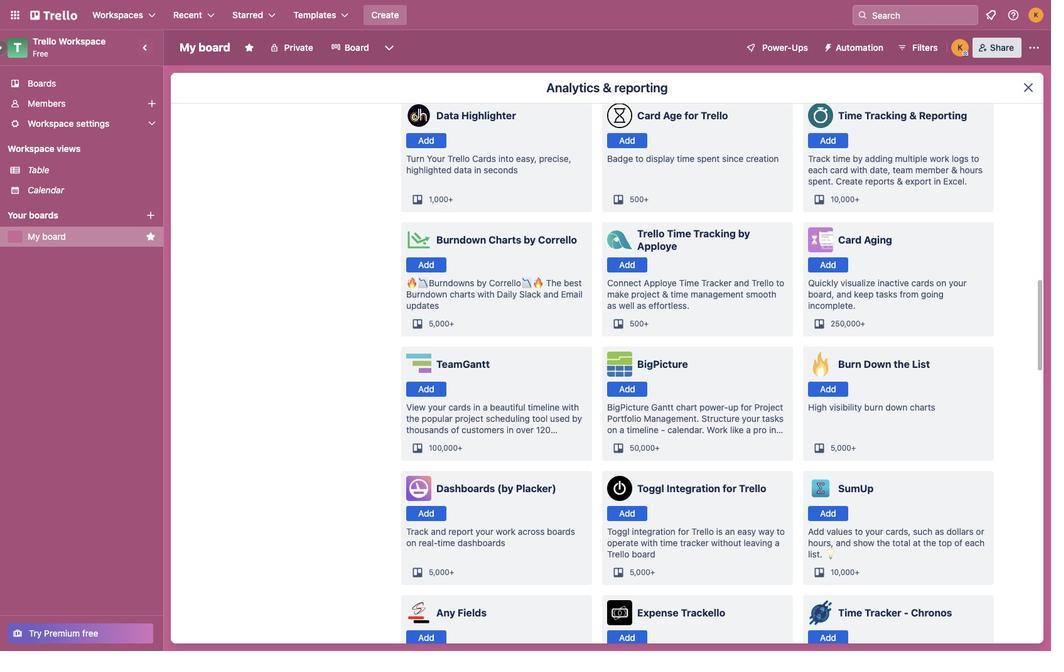 Task type: vqa. For each thing, say whether or not it's contained in the screenshot.
Back to home IMAGE
yes



Task type: locate. For each thing, give the bounding box(es) containing it.
time up effortless.
[[671, 289, 689, 300]]

0 vertical spatial work
[[930, 153, 950, 164]]

1 vertical spatial my board
[[28, 231, 66, 242]]

a left the beautiful
[[483, 402, 488, 413]]

in right pro in the bottom right of the page
[[769, 425, 777, 435]]

with inside toggl integration for trello is an easy way to operate with time tracker without leaving a trello board
[[641, 538, 658, 548]]

for
[[685, 110, 699, 121], [741, 402, 752, 413], [723, 483, 737, 494], [678, 526, 690, 537]]

0 vertical spatial 10,000
[[831, 195, 855, 204]]

calendar
[[28, 185, 64, 195]]

primary element
[[0, 0, 1052, 30]]

- left chronos
[[904, 607, 909, 619]]

5,000 +
[[429, 319, 454, 329], [831, 443, 856, 453], [429, 568, 454, 577], [630, 568, 655, 577]]

as up 'top' at bottom
[[935, 526, 945, 537]]

2 vertical spatial board
[[632, 549, 656, 560]]

1 vertical spatial work
[[496, 526, 516, 537]]

0 vertical spatial on
[[937, 278, 947, 288]]

burn down the list
[[839, 359, 930, 370]]

1 500 + from the top
[[630, 195, 649, 204]]

by inside trello time tracking by apploye
[[738, 228, 750, 239]]

tracker up the management
[[702, 278, 732, 288]]

reporting
[[615, 80, 668, 95]]

1 horizontal spatial track
[[808, 153, 831, 164]]

show menu image
[[1028, 41, 1041, 54]]

add button for bigpicture
[[607, 382, 648, 397]]

countries.
[[406, 436, 447, 447]]

0 vertical spatial 500
[[630, 195, 644, 204]]

10,000 for sumup
[[831, 568, 855, 577]]

boards right across
[[547, 526, 575, 537]]

2 500 + from the top
[[630, 319, 649, 329]]

and up the incomplete.
[[837, 289, 852, 300]]

0 vertical spatial track
[[808, 153, 831, 164]]

card for card age for trello
[[638, 110, 661, 121]]

and down the in the top right of the page
[[544, 289, 559, 300]]

0 vertical spatial toggl
[[638, 483, 664, 494]]

tasks down inactive at the right
[[876, 289, 898, 300]]

burndown left charts
[[437, 234, 486, 246]]

add for burn down the list
[[820, 384, 837, 394]]

and inside the connect apploye time tracker and trello to make project & time management smooth as well as effortless.
[[734, 278, 750, 288]]

&
[[603, 80, 612, 95], [910, 110, 917, 121], [952, 165, 958, 175], [897, 176, 903, 187], [662, 289, 669, 300]]

1 horizontal spatial your
[[427, 153, 445, 164]]

add for data highlighter
[[418, 135, 435, 146]]

work up member
[[930, 153, 950, 164]]

0 horizontal spatial tracking
[[694, 228, 736, 239]]

1 vertical spatial 10,000
[[831, 568, 855, 577]]

+ down management.
[[655, 443, 660, 453]]

0 horizontal spatial -
[[661, 425, 665, 435]]

spent
[[697, 153, 720, 164]]

1 horizontal spatial project
[[632, 289, 660, 300]]

5,000 + for burn down the list
[[831, 443, 856, 453]]

toggl inside toggl integration for trello is an easy way to operate with time tracker without leaving a trello board
[[607, 526, 630, 537]]

highlighted
[[406, 165, 452, 175]]

as right well
[[637, 300, 646, 311]]

on up going
[[937, 278, 947, 288]]

precise,
[[539, 153, 571, 164]]

cards up popular
[[449, 402, 471, 413]]

an
[[725, 526, 735, 537]]

+ for card aging
[[861, 319, 866, 329]]

in down member
[[934, 176, 941, 187]]

0 vertical spatial tracking
[[865, 110, 907, 121]]

to
[[636, 153, 644, 164], [972, 153, 980, 164], [777, 278, 785, 288], [777, 526, 785, 537], [855, 526, 863, 537]]

visualize
[[841, 278, 876, 288]]

1 horizontal spatial timeline
[[627, 425, 659, 435]]

1 10,000 from the top
[[831, 195, 855, 204]]

1 horizontal spatial each
[[965, 538, 985, 548]]

workspace inside "workspace settings" dropdown button
[[28, 118, 74, 129]]

1 vertical spatial burndown
[[406, 289, 448, 300]]

calendar.
[[668, 425, 705, 435]]

chronos
[[911, 607, 953, 619]]

5,000 + for burndown charts by corrello
[[429, 319, 454, 329]]

track for dashboards
[[406, 526, 429, 537]]

charts inside '🔥📉burndowns by corrello📉🔥 the best burndown charts with daily slack and email updates'
[[450, 289, 475, 300]]

2 vertical spatial workspace
[[8, 143, 54, 154]]

create button
[[364, 5, 407, 25]]

0 vertical spatial card
[[638, 110, 661, 121]]

keep
[[854, 289, 874, 300]]

for inside toggl integration for trello is an easy way to operate with time tracker without leaving a trello board
[[678, 526, 690, 537]]

1 horizontal spatial boards
[[547, 526, 575, 537]]

multiple
[[896, 153, 928, 164]]

0 vertical spatial tracker
[[702, 278, 732, 288]]

of down "dollars"
[[955, 538, 963, 548]]

my down your boards
[[28, 231, 40, 242]]

add for bigpicture
[[619, 384, 636, 394]]

toggl integration for trello
[[638, 483, 767, 494]]

tracking inside trello time tracking by apploye
[[694, 228, 736, 239]]

work inside track time by adding multiple work logs to each card with date, team member & hours spent. create reports & export in excel.
[[930, 153, 950, 164]]

create inside create button
[[372, 9, 399, 20]]

1 horizontal spatial work
[[930, 153, 950, 164]]

+ down customers
[[458, 443, 463, 453]]

for right integration at right bottom
[[723, 483, 737, 494]]

0 vertical spatial my
[[180, 41, 196, 54]]

my inside text box
[[180, 41, 196, 54]]

easy,
[[516, 153, 537, 164]]

add button for card aging
[[808, 258, 849, 273]]

automation
[[836, 42, 884, 53]]

my board
[[180, 41, 230, 54], [28, 231, 66, 242]]

on inside track and report your work across boards on real-time dashboards
[[406, 538, 417, 548]]

500 down the badge
[[630, 195, 644, 204]]

boards inside track and report your work across boards on real-time dashboards
[[547, 526, 575, 537]]

on inside quickly visualize inactive cards on your board, and keep tasks from going incomplete.
[[937, 278, 947, 288]]

2 horizontal spatial board
[[632, 549, 656, 560]]

Board name text field
[[173, 38, 237, 58]]

list
[[913, 359, 930, 370]]

open information menu image
[[1008, 9, 1020, 21]]

timeline
[[528, 402, 560, 413], [627, 425, 659, 435]]

quickly visualize inactive cards on your board, and keep tasks from going incomplete.
[[808, 278, 967, 311]]

logs
[[952, 153, 969, 164]]

in inside track time by adding multiple work logs to each card with date, team member & hours spent. create reports & export in excel.
[[934, 176, 941, 187]]

2 10,000 + from the top
[[831, 568, 860, 577]]

1 500 from the top
[[630, 195, 644, 204]]

table link
[[28, 164, 156, 177]]

switch to… image
[[9, 9, 21, 21]]

workspace down back to home image
[[59, 36, 106, 46]]

trello up connect
[[638, 228, 665, 239]]

on up the 'trello!'
[[607, 425, 618, 435]]

500 +
[[630, 195, 649, 204], [630, 319, 649, 329]]

share button
[[973, 38, 1022, 58]]

a inside view your cards in a beautiful timeline with the popular project scheduling tool used by thousands of customers in over 120 countries.
[[483, 402, 488, 413]]

add for teamgantt
[[418, 384, 435, 394]]

recent button
[[166, 5, 222, 25]]

cards up going
[[912, 278, 934, 288]]

project up customers
[[455, 413, 484, 424]]

card age for trello
[[638, 110, 728, 121]]

highlighter
[[462, 110, 516, 121]]

+ for trello time tracking by apploye
[[644, 319, 649, 329]]

a right leaving
[[775, 538, 780, 548]]

my board down your boards
[[28, 231, 66, 242]]

+ up teamgantt
[[450, 319, 454, 329]]

card left age
[[638, 110, 661, 121]]

by inside track time by adding multiple work logs to each card with date, team member & hours spent. create reports & export in excel.
[[853, 153, 863, 164]]

your inside bigpicture gantt chart power-up for project portfolio management. structure your tasks on a timeline - calendar. work like a pro in trello!
[[742, 413, 760, 424]]

time down integration
[[660, 538, 678, 548]]

a down portfolio
[[620, 425, 625, 435]]

with inside track time by adding multiple work logs to each card with date, team member & hours spent. create reports & export in excel.
[[851, 165, 868, 175]]

track inside track time by adding multiple work logs to each card with date, team member & hours spent. create reports & export in excel.
[[808, 153, 831, 164]]

0 vertical spatial burndown
[[437, 234, 486, 246]]

members
[[28, 98, 66, 109]]

0 vertical spatial my board
[[180, 41, 230, 54]]

0 vertical spatial boards
[[29, 210, 58, 220]]

to inside track time by adding multiple work logs to each card with date, team member & hours spent. create reports & export in excel.
[[972, 153, 980, 164]]

on left real-
[[406, 538, 417, 548]]

1 vertical spatial 10,000 +
[[831, 568, 860, 577]]

and inside add values to your cards, such as dollars or hours, and show the total at the top of each list. 💡
[[836, 538, 851, 548]]

time tracking & reporting
[[839, 110, 968, 121]]

add button for expense trackello
[[607, 631, 648, 646]]

1 vertical spatial boards
[[547, 526, 575, 537]]

0 vertical spatial of
[[451, 425, 459, 435]]

by
[[853, 153, 863, 164], [738, 228, 750, 239], [524, 234, 536, 246], [477, 278, 487, 288], [572, 413, 582, 424]]

cards inside view your cards in a beautiful timeline with the popular project scheduling tool used by thousands of customers in over 120 countries.
[[449, 402, 471, 413]]

cards inside quickly visualize inactive cards on your board, and keep tasks from going incomplete.
[[912, 278, 934, 288]]

5,000 down operate
[[630, 568, 651, 577]]

1 horizontal spatial tracker
[[865, 607, 902, 619]]

leaving
[[744, 538, 773, 548]]

card left aging
[[839, 234, 862, 246]]

2 horizontal spatial as
[[935, 526, 945, 537]]

0 horizontal spatial tracker
[[702, 278, 732, 288]]

+ down effortless.
[[644, 319, 649, 329]]

add button for burndown charts by corrello
[[406, 258, 447, 273]]

0 horizontal spatial tasks
[[763, 413, 784, 424]]

or
[[976, 526, 985, 537]]

0 vertical spatial your
[[427, 153, 445, 164]]

10,000 + down card
[[831, 195, 860, 204]]

0 horizontal spatial each
[[808, 165, 828, 175]]

5,000 down real-
[[429, 568, 450, 577]]

+ down display
[[644, 195, 649, 204]]

5,000 + for dashboards (by placker)
[[429, 568, 454, 577]]

create down card
[[836, 176, 863, 187]]

charts right down
[[910, 402, 936, 413]]

0 vertical spatial workspace
[[59, 36, 106, 46]]

toggl up operate
[[607, 526, 630, 537]]

board left 'star or unstar board' icon
[[199, 41, 230, 54]]

bigpicture gantt chart power-up for project portfolio management. structure your tasks on a timeline - calendar. work like a pro in trello!
[[607, 402, 784, 447]]

cards,
[[886, 526, 911, 537]]

my board down recent dropdown button
[[180, 41, 230, 54]]

2 vertical spatial on
[[406, 538, 417, 548]]

time left spent
[[677, 153, 695, 164]]

free
[[82, 628, 98, 639]]

views
[[57, 143, 81, 154]]

100,000 +
[[429, 443, 463, 453]]

5,000 for burndown charts by corrello
[[429, 319, 450, 329]]

the left list
[[894, 359, 910, 370]]

operate
[[607, 538, 639, 548]]

without
[[711, 538, 742, 548]]

5,000 + down operate
[[630, 568, 655, 577]]

10,000 down spent.
[[831, 195, 855, 204]]

+ down integration
[[651, 568, 655, 577]]

premium
[[44, 628, 80, 639]]

1 vertical spatial on
[[607, 425, 618, 435]]

workspace navigation collapse icon image
[[137, 39, 155, 57]]

smooth
[[746, 289, 777, 300]]

1 vertical spatial 500
[[630, 319, 644, 329]]

burndown up the updates
[[406, 289, 448, 300]]

boards down "calendar"
[[29, 210, 58, 220]]

power-
[[763, 42, 792, 53]]

5,000 for dashboards (by placker)
[[429, 568, 450, 577]]

my down the recent
[[180, 41, 196, 54]]

to inside toggl integration for trello is an easy way to operate with time tracker without leaving a trello board
[[777, 526, 785, 537]]

track and report your work across boards on real-time dashboards
[[406, 526, 575, 548]]

your inside quickly visualize inactive cards on your board, and keep tasks from going incomplete.
[[949, 278, 967, 288]]

5,000 + down real-
[[429, 568, 454, 577]]

1 horizontal spatial kendallparks02 (kendallparks02) image
[[1029, 8, 1044, 23]]

each inside add values to your cards, such as dollars or hours, and show the total at the top of each list. 💡
[[965, 538, 985, 548]]

for right age
[[685, 110, 699, 121]]

5,000 + down the updates
[[429, 319, 454, 329]]

show
[[854, 538, 875, 548]]

trello up data
[[448, 153, 470, 164]]

& up effortless.
[[662, 289, 669, 300]]

work left across
[[496, 526, 516, 537]]

each down or
[[965, 538, 985, 548]]

time inside the connect apploye time tracker and trello to make project & time management smooth as well as effortless.
[[679, 278, 699, 288]]

- down management.
[[661, 425, 665, 435]]

0 horizontal spatial cards
[[449, 402, 471, 413]]

1 horizontal spatial create
[[836, 176, 863, 187]]

& up "excel."
[[952, 165, 958, 175]]

create up the customize views image
[[372, 9, 399, 20]]

the inside view your cards in a beautiful timeline with the popular project scheduling tool used by thousands of customers in over 120 countries.
[[406, 413, 420, 424]]

- inside bigpicture gantt chart power-up for project portfolio management. structure your tasks on a timeline - calendar. work like a pro in trello!
[[661, 425, 665, 435]]

500 + down well
[[630, 319, 649, 329]]

0 horizontal spatial my
[[28, 231, 40, 242]]

add button for time tracker - chronos
[[808, 631, 849, 646]]

1 vertical spatial tasks
[[763, 413, 784, 424]]

and down values
[[836, 538, 851, 548]]

1 vertical spatial tracking
[[694, 228, 736, 239]]

as
[[607, 300, 617, 311], [637, 300, 646, 311], [935, 526, 945, 537]]

daily
[[497, 289, 517, 300]]

trello time tracking by apploye
[[638, 228, 750, 252]]

1 horizontal spatial my board
[[180, 41, 230, 54]]

bigpicture for bigpicture gantt chart power-up for project portfolio management. structure your tasks on a timeline - calendar. work like a pro in trello!
[[607, 402, 649, 413]]

+ for sumup
[[855, 568, 860, 577]]

1 vertical spatial timeline
[[627, 425, 659, 435]]

with inside view your cards in a beautiful timeline with the popular project scheduling tool used by thousands of customers in over 120 countries.
[[562, 402, 579, 413]]

workspace inside the trello workspace free
[[59, 36, 106, 46]]

burndown
[[437, 234, 486, 246], [406, 289, 448, 300]]

trello workspace link
[[33, 36, 106, 46]]

templates button
[[286, 5, 356, 25]]

1 vertical spatial your
[[8, 210, 27, 220]]

500 + down the badge
[[630, 195, 649, 204]]

add button for card age for trello
[[607, 133, 648, 148]]

kendallparks02 (kendallparks02) image
[[1029, 8, 1044, 23], [952, 39, 969, 57]]

1 vertical spatial -
[[904, 607, 909, 619]]

+ for time tracking & reporting
[[855, 195, 860, 204]]

2 500 from the top
[[630, 319, 644, 329]]

tracker left chronos
[[865, 607, 902, 619]]

add button for toggl integration for trello
[[607, 506, 648, 521]]

add for card aging
[[820, 259, 837, 270]]

5,000 for toggl integration for trello
[[630, 568, 651, 577]]

slack
[[519, 289, 541, 300]]

badge
[[607, 153, 633, 164]]

power-ups button
[[737, 38, 816, 58]]

2 horizontal spatial on
[[937, 278, 947, 288]]

5,000 down the visibility
[[831, 443, 852, 453]]

in inside turn your trello cards into easy, precise, highlighted data in seconds
[[474, 165, 482, 175]]

this member is an admin of this board. image
[[963, 51, 968, 57]]

1 vertical spatial charts
[[910, 402, 936, 413]]

+ up the sumup
[[852, 443, 856, 453]]

tasks down 'project'
[[763, 413, 784, 424]]

0 vertical spatial 500 +
[[630, 195, 649, 204]]

to up smooth
[[777, 278, 785, 288]]

in down cards
[[474, 165, 482, 175]]

1 vertical spatial each
[[965, 538, 985, 548]]

1 horizontal spatial board
[[199, 41, 230, 54]]

add for any fields
[[418, 633, 435, 643]]

project inside the connect apploye time tracker and trello to make project & time management smooth as well as effortless.
[[632, 289, 660, 300]]

customize views image
[[383, 41, 396, 54]]

tracking up the management
[[694, 228, 736, 239]]

1 vertical spatial board
[[42, 231, 66, 242]]

0 horizontal spatial boards
[[29, 210, 58, 220]]

1 vertical spatial card
[[839, 234, 862, 246]]

your
[[427, 153, 445, 164], [8, 210, 27, 220]]

email
[[561, 289, 583, 300]]

0 vertical spatial -
[[661, 425, 665, 435]]

& inside the connect apploye time tracker and trello to make project & time management smooth as well as effortless.
[[662, 289, 669, 300]]

1 vertical spatial of
[[955, 538, 963, 548]]

placker)
[[516, 483, 557, 494]]

in inside bigpicture gantt chart power-up for project portfolio management. structure your tasks on a timeline - calendar. work like a pro in trello!
[[769, 425, 777, 435]]

0 horizontal spatial kendallparks02 (kendallparks02) image
[[952, 39, 969, 57]]

burn
[[839, 359, 862, 370]]

up
[[728, 402, 739, 413]]

1 vertical spatial workspace
[[28, 118, 74, 129]]

0 horizontal spatial of
[[451, 425, 459, 435]]

the left total
[[877, 538, 890, 548]]

1 horizontal spatial my
[[180, 41, 196, 54]]

+ up card aging
[[855, 195, 860, 204]]

0 vertical spatial kendallparks02 (kendallparks02) image
[[1029, 8, 1044, 23]]

0 horizontal spatial work
[[496, 526, 516, 537]]

time inside the connect apploye time tracker and trello to make project & time management smooth as well as effortless.
[[671, 289, 689, 300]]

bigpicture inside bigpicture gantt chart power-up for project portfolio management. structure your tasks on a timeline - calendar. work like a pro in trello!
[[607, 402, 649, 413]]

0 vertical spatial 10,000 +
[[831, 195, 860, 204]]

board down your boards with 1 items element
[[42, 231, 66, 242]]

with right card
[[851, 165, 868, 175]]

-
[[661, 425, 665, 435], [904, 607, 909, 619]]

0 vertical spatial each
[[808, 165, 828, 175]]

0 horizontal spatial my board
[[28, 231, 66, 242]]

your inside turn your trello cards into easy, precise, highlighted data in seconds
[[427, 153, 445, 164]]

at
[[913, 538, 921, 548]]

1 horizontal spatial tracking
[[865, 110, 907, 121]]

1 vertical spatial my
[[28, 231, 40, 242]]

+ down keep
[[861, 319, 866, 329]]

50,000
[[630, 443, 655, 453]]

and inside track and report your work across boards on real-time dashboards
[[431, 526, 446, 537]]

1 horizontal spatial toggl
[[638, 483, 664, 494]]

kendallparks02 (kendallparks02) image right filters
[[952, 39, 969, 57]]

0 horizontal spatial charts
[[450, 289, 475, 300]]

for up tracker
[[678, 526, 690, 537]]

add board image
[[146, 210, 156, 220]]

view your cards in a beautiful timeline with the popular project scheduling tool used by thousands of customers in over 120 countries.
[[406, 402, 582, 447]]

going
[[921, 289, 944, 300]]

over
[[516, 425, 534, 435]]

as down make
[[607, 300, 617, 311]]

+ down show
[[855, 568, 860, 577]]

0 horizontal spatial project
[[455, 413, 484, 424]]

+ for burn down the list
[[852, 443, 856, 453]]

0 horizontal spatial timeline
[[528, 402, 560, 413]]

of inside view your cards in a beautiful timeline with the popular project scheduling tool used by thousands of customers in over 120 countries.
[[451, 425, 459, 435]]

trello inside turn your trello cards into easy, precise, highlighted data in seconds
[[448, 153, 470, 164]]

0 vertical spatial apploye
[[638, 241, 677, 252]]

+ down the highlighted
[[449, 195, 453, 204]]

to right way
[[777, 526, 785, 537]]

trello up smooth
[[752, 278, 774, 288]]

1 vertical spatial 500 +
[[630, 319, 649, 329]]

500 for trello time tracking by apploye
[[630, 319, 644, 329]]

1 10,000 + from the top
[[831, 195, 860, 204]]

chart
[[676, 402, 697, 413]]

each
[[808, 165, 828, 175], [965, 538, 985, 548]]

timeline inside bigpicture gantt chart power-up for project portfolio management. structure your tasks on a timeline - calendar. work like a pro in trello!
[[627, 425, 659, 435]]

0 vertical spatial create
[[372, 9, 399, 20]]

time inside track and report your work across boards on real-time dashboards
[[438, 538, 455, 548]]

1 vertical spatial create
[[836, 176, 863, 187]]

track up spent.
[[808, 153, 831, 164]]

trello up 'free'
[[33, 36, 56, 46]]

track time by adding multiple work logs to each card with date, team member & hours spent. create reports & export in excel.
[[808, 153, 983, 187]]

sm image
[[819, 38, 836, 55]]

your inside add values to your cards, such as dollars or hours, and show the total at the top of each list. 💡
[[866, 526, 884, 537]]

to right the badge
[[636, 153, 644, 164]]

quickly
[[808, 278, 839, 288]]

1 vertical spatial project
[[455, 413, 484, 424]]

2 10,000 from the top
[[831, 568, 855, 577]]

of up the 100,000 +
[[451, 425, 459, 435]]

board inside text box
[[199, 41, 230, 54]]

and inside quickly visualize inactive cards on your board, and keep tasks from going incomplete.
[[837, 289, 852, 300]]

best
[[564, 278, 582, 288]]

time inside track time by adding multiple work logs to each card with date, team member & hours spent. create reports & export in excel.
[[833, 153, 851, 164]]

board
[[345, 42, 369, 53]]

by inside '🔥📉burndowns by corrello📉🔥 the best burndown charts with daily slack and email updates'
[[477, 278, 487, 288]]

0 vertical spatial timeline
[[528, 402, 560, 413]]

and up real-
[[431, 526, 446, 537]]

export
[[906, 176, 932, 187]]

reporting
[[919, 110, 968, 121]]

add for sumup
[[820, 508, 837, 519]]

1 horizontal spatial tasks
[[876, 289, 898, 300]]

of
[[451, 425, 459, 435], [955, 538, 963, 548]]

timeline up tool on the right bottom
[[528, 402, 560, 413]]

0 vertical spatial project
[[632, 289, 660, 300]]

to inside the connect apploye time tracker and trello to make project & time management smooth as well as effortless.
[[777, 278, 785, 288]]

0 horizontal spatial on
[[406, 538, 417, 548]]

try
[[29, 628, 42, 639]]

work
[[930, 153, 950, 164], [496, 526, 516, 537]]

5,000
[[429, 319, 450, 329], [831, 443, 852, 453], [429, 568, 450, 577], [630, 568, 651, 577]]

0 horizontal spatial toggl
[[607, 526, 630, 537]]

kendallparks02 (kendallparks02) image right open information menu icon
[[1029, 8, 1044, 23]]

1 vertical spatial bigpicture
[[607, 402, 649, 413]]

0 horizontal spatial track
[[406, 526, 429, 537]]

with down integration
[[641, 538, 658, 548]]

500 + for card age for trello
[[630, 195, 649, 204]]

trello right age
[[701, 110, 728, 121]]

track inside track and report your work across boards on real-time dashboards
[[406, 526, 429, 537]]

0 vertical spatial board
[[199, 41, 230, 54]]

card for card aging
[[839, 234, 862, 246]]

across
[[518, 526, 545, 537]]

card aging
[[839, 234, 893, 246]]

add for time tracking & reporting
[[820, 135, 837, 146]]

members link
[[0, 94, 163, 114]]

workspaces button
[[85, 5, 163, 25]]

1 horizontal spatial cards
[[912, 278, 934, 288]]

each up spent.
[[808, 165, 828, 175]]

and up smooth
[[734, 278, 750, 288]]

500 for card age for trello
[[630, 195, 644, 204]]

toggl integration for trello is an easy way to operate with time tracker without leaving a trello board
[[607, 526, 785, 560]]

1 vertical spatial cards
[[449, 402, 471, 413]]



Task type: describe. For each thing, give the bounding box(es) containing it.
effortless.
[[649, 300, 690, 311]]

& right "analytics"
[[603, 80, 612, 95]]

for for integration
[[678, 526, 690, 537]]

try premium free
[[29, 628, 98, 639]]

structure
[[702, 413, 740, 424]]

1 horizontal spatial charts
[[910, 402, 936, 413]]

values
[[827, 526, 853, 537]]

1 vertical spatial kendallparks02 (kendallparks02) image
[[952, 39, 969, 57]]

in down "scheduling"
[[507, 425, 514, 435]]

down
[[864, 359, 892, 370]]

the right at
[[924, 538, 937, 548]]

report
[[449, 526, 474, 537]]

since
[[722, 153, 744, 164]]

workspace settings
[[28, 118, 110, 129]]

turn
[[406, 153, 425, 164]]

teamgantt
[[437, 359, 490, 370]]

project inside view your cards in a beautiful timeline with the popular project scheduling tool used by thousands of customers in over 120 countries.
[[455, 413, 484, 424]]

your inside view your cards in a beautiful timeline with the popular project scheduling tool used by thousands of customers in over 120 countries.
[[428, 402, 446, 413]]

to inside add values to your cards, such as dollars or hours, and show the total at the top of each list. 💡
[[855, 526, 863, 537]]

boards inside your boards with 1 items element
[[29, 210, 58, 220]]

trello down operate
[[607, 549, 630, 560]]

ups
[[792, 42, 808, 53]]

starred button
[[225, 5, 283, 25]]

50,000 +
[[630, 443, 660, 453]]

burndown inside '🔥📉burndowns by corrello📉🔥 the best burndown charts with daily slack and email updates'
[[406, 289, 448, 300]]

t link
[[8, 38, 28, 58]]

1,000
[[429, 195, 449, 204]]

well
[[619, 300, 635, 311]]

card
[[830, 165, 848, 175]]

for for age
[[685, 110, 699, 121]]

10,000 for time tracking & reporting
[[831, 195, 855, 204]]

+ for card age for trello
[[644, 195, 649, 204]]

add for burndown charts by corrello
[[418, 259, 435, 270]]

starred icon image
[[146, 232, 156, 242]]

add button for sumup
[[808, 506, 849, 521]]

popular
[[422, 413, 453, 424]]

250,000
[[831, 319, 861, 329]]

table
[[28, 165, 49, 175]]

workspace settings button
[[0, 114, 163, 134]]

t
[[14, 40, 22, 55]]

1 horizontal spatial as
[[637, 300, 646, 311]]

5,000 for burn down the list
[[831, 443, 852, 453]]

tracker inside the connect apploye time tracker and trello to make project & time management smooth as well as effortless.
[[702, 278, 732, 288]]

excel.
[[944, 176, 968, 187]]

trello up tracker
[[692, 526, 714, 537]]

starred
[[232, 9, 263, 20]]

time tracker - chronos
[[839, 607, 953, 619]]

workspace for views
[[8, 143, 54, 154]]

filters button
[[894, 38, 942, 58]]

create inside track time by adding multiple work logs to each card with date, team member & hours spent. create reports & export in excel.
[[836, 176, 863, 187]]

trello inside the connect apploye time tracker and trello to make project & time management smooth as well as effortless.
[[752, 278, 774, 288]]

and inside '🔥📉burndowns by corrello📉🔥 the best burndown charts with daily slack and email updates'
[[544, 289, 559, 300]]

expense trackello
[[638, 607, 726, 619]]

bigpicture for bigpicture
[[638, 359, 688, 370]]

filters
[[913, 42, 938, 53]]

apploye inside the connect apploye time tracker and trello to make project & time management smooth as well as effortless.
[[644, 278, 677, 288]]

workspace views
[[8, 143, 81, 154]]

top
[[939, 538, 952, 548]]

turn your trello cards into easy, precise, highlighted data in seconds
[[406, 153, 571, 175]]

add for time tracker - chronos
[[820, 633, 837, 643]]

timeline inside view your cards in a beautiful timeline with the popular project scheduling tool used by thousands of customers in over 120 countries.
[[528, 402, 560, 413]]

private button
[[262, 38, 321, 58]]

share
[[990, 42, 1014, 53]]

star or unstar board image
[[244, 43, 254, 53]]

display
[[646, 153, 675, 164]]

my board inside text box
[[180, 41, 230, 54]]

+ for data highlighter
[[449, 195, 453, 204]]

add button for burn down the list
[[808, 382, 849, 397]]

trello up easy on the bottom of the page
[[739, 483, 767, 494]]

with inside '🔥📉burndowns by corrello📉🔥 the best burndown charts with daily slack and email updates'
[[478, 289, 495, 300]]

make
[[607, 289, 629, 300]]

thousands
[[406, 425, 449, 435]]

in up customers
[[474, 402, 481, 413]]

cards
[[472, 153, 496, 164]]

add button for time tracking & reporting
[[808, 133, 849, 148]]

add for card age for trello
[[619, 135, 636, 146]]

add inside add values to your cards, such as dollars or hours, and show the total at the top of each list. 💡
[[808, 526, 825, 537]]

10,000 + for time tracking & reporting
[[831, 195, 860, 204]]

10,000 + for sumup
[[831, 568, 860, 577]]

5,000 + for toggl integration for trello
[[630, 568, 655, 577]]

1 horizontal spatial -
[[904, 607, 909, 619]]

& down team
[[897, 176, 903, 187]]

creation
[[746, 153, 779, 164]]

add for toggl integration for trello
[[619, 508, 636, 519]]

gantt
[[652, 402, 674, 413]]

+ for toggl integration for trello
[[651, 568, 655, 577]]

+ for burndown charts by corrello
[[450, 319, 454, 329]]

data
[[454, 165, 472, 175]]

search image
[[858, 10, 868, 20]]

toggl for toggl integration for trello is an easy way to operate with time tracker without leaving a trello board
[[607, 526, 630, 537]]

each inside track time by adding multiple work logs to each card with date, team member & hours spent. create reports & export in excel.
[[808, 165, 828, 175]]

trello inside trello time tracking by apploye
[[638, 228, 665, 239]]

from
[[900, 289, 919, 300]]

workspaces
[[92, 9, 143, 20]]

private
[[284, 42, 313, 53]]

burn
[[865, 402, 884, 413]]

integration
[[632, 526, 676, 537]]

used
[[550, 413, 570, 424]]

250,000 +
[[831, 319, 866, 329]]

high
[[808, 402, 827, 413]]

view
[[406, 402, 426, 413]]

a inside toggl integration for trello is an easy way to operate with time tracker without leaving a trello board
[[775, 538, 780, 548]]

customers
[[462, 425, 504, 435]]

1 vertical spatial tracker
[[865, 607, 902, 619]]

0 horizontal spatial board
[[42, 231, 66, 242]]

your boards with 1 items element
[[8, 208, 127, 223]]

workspace for settings
[[28, 118, 74, 129]]

free
[[33, 49, 48, 58]]

+ for dashboards (by placker)
[[450, 568, 454, 577]]

add for trello time tracking by apploye
[[619, 259, 636, 270]]

work
[[707, 425, 728, 435]]

back to home image
[[30, 5, 77, 25]]

track for time
[[808, 153, 831, 164]]

sumup
[[839, 483, 874, 494]]

add button for teamgantt
[[406, 382, 447, 397]]

0 horizontal spatial as
[[607, 300, 617, 311]]

fields
[[458, 607, 487, 619]]

as inside add values to your cards, such as dollars or hours, and show the total at the top of each list. 💡
[[935, 526, 945, 537]]

for for integration
[[723, 483, 737, 494]]

way
[[759, 526, 775, 537]]

for inside bigpicture gantt chart power-up for project portfolio management. structure your tasks on a timeline - calendar. work like a pro in trello!
[[741, 402, 752, 413]]

(by
[[498, 483, 514, 494]]

toggl for toggl integration for trello
[[638, 483, 664, 494]]

your inside track and report your work across boards on real-time dashboards
[[476, 526, 494, 537]]

management.
[[644, 413, 700, 424]]

& left the reporting
[[910, 110, 917, 121]]

500 + for trello time tracking by apploye
[[630, 319, 649, 329]]

is
[[717, 526, 723, 537]]

work inside track and report your work across boards on real-time dashboards
[[496, 526, 516, 537]]

apploye inside trello time tracking by apploye
[[638, 241, 677, 252]]

easy
[[738, 526, 756, 537]]

reports
[[866, 176, 895, 187]]

connect apploye time tracker and trello to make project & time management smooth as well as effortless.
[[607, 278, 785, 311]]

corrello
[[538, 234, 577, 246]]

data
[[437, 110, 459, 121]]

+ for teamgantt
[[458, 443, 463, 453]]

boards link
[[0, 73, 163, 94]]

beautiful
[[490, 402, 526, 413]]

add for dashboards (by placker)
[[418, 508, 435, 519]]

of inside add values to your cards, such as dollars or hours, and show the total at the top of each list. 💡
[[955, 538, 963, 548]]

dashboards
[[437, 483, 495, 494]]

time inside trello time tracking by apploye
[[667, 228, 691, 239]]

Search field
[[868, 6, 978, 24]]

tasks inside quickly visualize inactive cards on your board, and keep tasks from going incomplete.
[[876, 289, 898, 300]]

add for expense trackello
[[619, 633, 636, 643]]

down
[[886, 402, 908, 413]]

add button for any fields
[[406, 631, 447, 646]]

by inside view your cards in a beautiful timeline with the popular project scheduling tool used by thousands of customers in over 120 countries.
[[572, 413, 582, 424]]

add button for dashboards (by placker)
[[406, 506, 447, 521]]

board inside toggl integration for trello is an easy way to operate with time tracker without leaving a trello board
[[632, 549, 656, 560]]

0 notifications image
[[984, 8, 999, 23]]

real-
[[419, 538, 438, 548]]

add button for trello time tracking by apploye
[[607, 258, 648, 273]]

calendar link
[[28, 184, 156, 197]]

a left pro in the bottom right of the page
[[746, 425, 751, 435]]

trello inside the trello workspace free
[[33, 36, 56, 46]]

expense
[[638, 607, 679, 619]]

+ for bigpicture
[[655, 443, 660, 453]]

0 horizontal spatial your
[[8, 210, 27, 220]]

add values to your cards, such as dollars or hours, and show the total at the top of each list. 💡
[[808, 526, 985, 560]]

portfolio
[[607, 413, 642, 424]]

tasks inside bigpicture gantt chart power-up for project portfolio management. structure your tasks on a timeline - calendar. work like a pro in trello!
[[763, 413, 784, 424]]

analytics
[[547, 80, 600, 95]]

time inside toggl integration for trello is an easy way to operate with time tracker without leaving a trello board
[[660, 538, 678, 548]]

add button for data highlighter
[[406, 133, 447, 148]]

power-ups
[[763, 42, 808, 53]]

on inside bigpicture gantt chart power-up for project portfolio management. structure your tasks on a timeline - calendar. work like a pro in trello!
[[607, 425, 618, 435]]

try premium free button
[[8, 624, 153, 644]]



